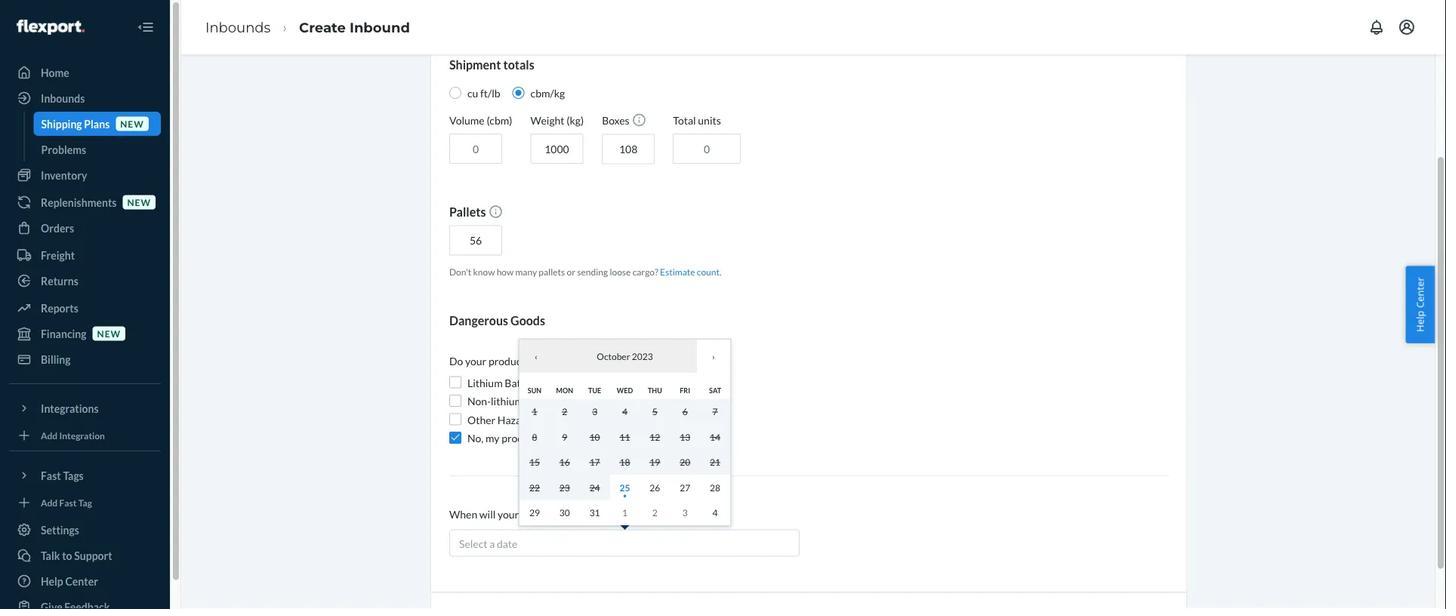Task type: locate. For each thing, give the bounding box(es) containing it.
26
[[650, 482, 660, 493]]

0 vertical spatial 2
[[562, 406, 567, 417]]

don't
[[449, 267, 471, 277]]

29
[[529, 508, 540, 518]]

2 down 26 button
[[652, 508, 658, 518]]

lithium
[[491, 395, 523, 408]]

1 vertical spatial 4
[[713, 508, 718, 518]]

(cbm)
[[487, 114, 512, 127]]

1 vertical spatial inbounds link
[[9, 86, 161, 110]]

1 vertical spatial new
[[127, 197, 151, 208]]

21
[[710, 457, 721, 468]]

october 30, 2023 element
[[560, 508, 570, 518]]

0 text field down the weight (kg) at the left top
[[531, 134, 583, 164]]

3 down tuesday element
[[592, 406, 598, 417]]

2 button down mon
[[550, 399, 580, 424]]

17
[[590, 457, 600, 468]]

thu
[[648, 386, 662, 395]]

23
[[560, 482, 570, 493]]

tooltip containing ‹
[[519, 339, 731, 526]]

estimate count button
[[660, 266, 720, 279]]

replenishments
[[41, 196, 117, 209]]

0 text field down the "units"
[[673, 134, 741, 164]]

october 26, 2023 element
[[650, 482, 660, 493]]

home link
[[9, 60, 161, 85]]

0 vertical spatial inbounds link
[[205, 19, 271, 35]]

21 button
[[700, 450, 730, 475]]

new
[[120, 118, 144, 129], [127, 197, 151, 208], [97, 328, 121, 339]]

talk to support button
[[9, 544, 161, 568]]

1 down sunday element
[[532, 406, 537, 417]]

None radio
[[449, 87, 461, 99]]

0 vertical spatial 1 button
[[520, 399, 550, 424]]

1 horizontal spatial 1 button
[[610, 500, 640, 526]]

0 vertical spatial batteries
[[505, 377, 548, 390]]

sending
[[577, 267, 608, 277]]

None radio
[[513, 87, 525, 99]]

add integration
[[41, 430, 105, 441]]

0 horizontal spatial help
[[41, 575, 63, 588]]

other hazardous materials
[[468, 414, 596, 427]]

0 vertical spatial 4
[[622, 406, 628, 417]]

materials
[[550, 414, 594, 427]]

inbounds inside the breadcrumbs navigation
[[205, 19, 271, 35]]

talk
[[41, 549, 60, 562]]

16 button
[[550, 450, 580, 475]]

1 vertical spatial center
[[65, 575, 98, 588]]

1 vertical spatial batteries
[[525, 395, 568, 408]]

saturday element
[[709, 386, 721, 395]]

11 button
[[610, 424, 640, 450]]

1 button down 25
[[610, 500, 640, 526]]

1 vertical spatial 1
[[622, 508, 628, 518]]

october 12, 2023 element
[[650, 432, 660, 443]]

0 text field down pallets
[[449, 226, 502, 256]]

sat
[[709, 386, 721, 395]]

4 button down wed
[[610, 399, 640, 424]]

add for add integration
[[41, 430, 58, 441]]

create inbound
[[299, 19, 410, 35]]

october 5, 2023 element
[[652, 406, 658, 417]]

4 down wed
[[622, 406, 628, 417]]

tooltip
[[519, 339, 731, 526]]

october 4, 2023 element
[[622, 406, 628, 417]]

reports
[[41, 302, 78, 315]]

october 2023
[[597, 351, 653, 362]]

0 text field for total units
[[673, 134, 741, 164]]

settings
[[41, 524, 79, 537]]

4
[[622, 406, 628, 417], [713, 508, 718, 518]]

october 17, 2023 element
[[590, 457, 600, 468]]

27
[[680, 482, 690, 493]]

0 vertical spatial center
[[1413, 277, 1427, 308]]

october 28, 2023 element
[[710, 482, 721, 493]]

0 vertical spatial 3
[[592, 406, 598, 417]]

dangerous goods
[[449, 314, 545, 329]]

0 horizontal spatial 4 button
[[610, 399, 640, 424]]

0 vertical spatial inbounds
[[205, 19, 271, 35]]

25
[[620, 482, 630, 493]]

13
[[680, 432, 690, 443]]

0 vertical spatial add
[[41, 430, 58, 441]]

settings link
[[9, 518, 161, 542]]

add for add fast tag
[[41, 497, 58, 508]]

2 add from the top
[[41, 497, 58, 508]]

0 horizontal spatial 4
[[622, 406, 628, 417]]

26 button
[[640, 475, 670, 500]]

4 button down october 28, 2023 element
[[700, 500, 730, 526]]

1 horizontal spatial 3 button
[[670, 500, 700, 526]]

1 vertical spatial 3
[[683, 508, 688, 518]]

new right "plans"
[[120, 118, 144, 129]]

0 horizontal spatial 1 button
[[520, 399, 550, 424]]

october 22, 2023 element
[[529, 482, 540, 493]]

how
[[497, 267, 514, 277]]

(kg)
[[567, 114, 584, 127]]

1 vertical spatial help
[[41, 575, 63, 588]]

1 horizontal spatial help
[[1413, 311, 1427, 332]]

9 button
[[550, 424, 580, 450]]

units
[[698, 114, 721, 127]]

1 vertical spatial 3 button
[[670, 500, 700, 526]]

batteries down sunday element
[[525, 395, 568, 408]]

29 button
[[520, 500, 550, 526]]

0 vertical spatial help center
[[1413, 277, 1427, 332]]

1 down 25 button
[[622, 508, 628, 518]]

add fast tag link
[[9, 494, 161, 512]]

1 horizontal spatial 4
[[713, 508, 718, 518]]

1 horizontal spatial 3
[[683, 508, 688, 518]]

hazardous
[[613, 432, 661, 445]]

other
[[468, 414, 496, 427]]

18
[[620, 457, 630, 468]]

talk to support
[[41, 549, 112, 562]]

0 horizontal spatial 2
[[562, 406, 567, 417]]

0 horizontal spatial 2 button
[[550, 399, 580, 424]]

31
[[590, 508, 600, 518]]

23 button
[[550, 475, 580, 500]]

shipping plans
[[41, 117, 110, 130]]

1 horizontal spatial 2 button
[[640, 500, 670, 526]]

1 horizontal spatial inbounds link
[[205, 19, 271, 35]]

2 vertical spatial new
[[97, 328, 121, 339]]

1 horizontal spatial center
[[1413, 277, 1427, 308]]

0 text field
[[531, 134, 583, 164], [673, 134, 741, 164], [602, 134, 655, 165], [449, 226, 502, 256]]

october 2, 2023 element
[[562, 406, 567, 417]]

orders link
[[9, 216, 161, 240]]

1 horizontal spatial 2
[[652, 508, 658, 518]]

1
[[532, 406, 537, 417], [622, 508, 628, 518]]

shipment totals
[[449, 57, 534, 72]]

1 for october 1, 2023 element
[[532, 406, 537, 417]]

october 23, 2023 element
[[560, 482, 570, 493]]

october 6, 2023 element
[[683, 406, 688, 417]]

my
[[486, 432, 500, 445]]

3 for 'october 3, 2023' element
[[592, 406, 598, 417]]

10
[[590, 432, 600, 443]]

0 vertical spatial 3 button
[[580, 399, 610, 424]]

reports link
[[9, 296, 161, 320]]

problems link
[[34, 137, 161, 162]]

help inside "help center" link
[[41, 575, 63, 588]]

do
[[545, 432, 557, 445]]

1 horizontal spatial 4 button
[[700, 500, 730, 526]]

new for financing
[[97, 328, 121, 339]]

3
[[592, 406, 598, 417], [683, 508, 688, 518]]

None checkbox
[[449, 377, 461, 389], [449, 395, 461, 408], [449, 432, 461, 444], [449, 377, 461, 389], [449, 395, 461, 408], [449, 432, 461, 444]]

1 vertical spatial 4 button
[[700, 500, 730, 526]]

15 button
[[520, 450, 550, 475]]

orders
[[41, 222, 74, 235]]

inventory link
[[9, 163, 161, 187]]

hazardous
[[498, 414, 548, 427]]

batteries up non-lithium batteries
[[505, 377, 548, 390]]

october 8, 2023 element
[[532, 432, 537, 443]]

help center inside help center button
[[1413, 277, 1427, 332]]

4 down 28 button
[[713, 508, 718, 518]]

0 horizontal spatial inbounds
[[41, 92, 85, 105]]

3 button down tuesday element
[[580, 399, 610, 424]]

help center button
[[1406, 266, 1435, 344]]

1 horizontal spatial 1
[[622, 508, 628, 518]]

fast left the 'tags'
[[41, 469, 61, 482]]

28 button
[[700, 475, 730, 500]]

20 button
[[670, 450, 700, 475]]

2 for october 2, 2023 element at the bottom left of page
[[562, 406, 567, 417]]

1 vertical spatial add
[[41, 497, 58, 508]]

billing
[[41, 353, 71, 366]]

4 for november 4, 2023 element
[[713, 508, 718, 518]]

11
[[620, 432, 630, 443]]

november 3, 2023 element
[[683, 508, 688, 518]]

0 horizontal spatial 3 button
[[580, 399, 610, 424]]

tue
[[588, 386, 601, 395]]

fast inside dropdown button
[[41, 469, 61, 482]]

billing link
[[9, 347, 161, 372]]

0 vertical spatial 2 button
[[550, 399, 580, 424]]

5
[[652, 406, 658, 417]]

› button
[[697, 340, 730, 373]]

october
[[597, 351, 630, 362]]

open account menu image
[[1398, 18, 1416, 36]]

1 vertical spatial 2
[[652, 508, 658, 518]]

new down reports link
[[97, 328, 121, 339]]

1 horizontal spatial help center
[[1413, 277, 1427, 332]]

fast tags
[[41, 469, 84, 482]]

0 text field down "boxes"
[[602, 134, 655, 165]]

0 vertical spatial 1
[[532, 406, 537, 417]]

8
[[532, 432, 537, 443]]

1 vertical spatial 1 button
[[610, 500, 640, 526]]

1 vertical spatial 2 button
[[640, 500, 670, 526]]

0 vertical spatial new
[[120, 118, 144, 129]]

8 button
[[520, 424, 550, 450]]

october 31, 2023 element
[[590, 508, 600, 518]]

volume
[[449, 114, 485, 127]]

october 1, 2023 element
[[532, 406, 537, 417]]

0 vertical spatial fast
[[41, 469, 61, 482]]

2 down mon
[[562, 406, 567, 417]]

october 21, 2023 element
[[710, 457, 721, 468]]

new up orders link
[[127, 197, 151, 208]]

add up settings
[[41, 497, 58, 508]]

None checkbox
[[449, 414, 461, 426]]

0 vertical spatial help
[[1413, 311, 1427, 332]]

create inbound link
[[299, 19, 410, 35]]

inventory
[[41, 169, 87, 182]]

october 7, 2023 element
[[713, 406, 718, 417]]

october 19, 2023 element
[[650, 457, 660, 468]]

fast
[[41, 469, 61, 482], [59, 497, 77, 508]]

0 horizontal spatial help center
[[41, 575, 98, 588]]

0 text field for weight (kg)
[[531, 134, 583, 164]]

center inside button
[[1413, 277, 1427, 308]]

october 27, 2023 element
[[680, 482, 690, 493]]

3 down 27 button
[[683, 508, 688, 518]]

fast left tag
[[59, 497, 77, 508]]

1 button down sunday element
[[520, 399, 550, 424]]

add integration link
[[9, 427, 161, 445]]

october 14, 2023 element
[[710, 432, 721, 443]]

0 horizontal spatial 3
[[592, 406, 598, 417]]

3 button down october 27, 2023 element
[[670, 500, 700, 526]]

17 button
[[580, 450, 610, 475]]

1 add from the top
[[41, 430, 58, 441]]

2 button down october 26, 2023 element
[[640, 500, 670, 526]]

new for replenishments
[[127, 197, 151, 208]]

0 horizontal spatial 1
[[532, 406, 537, 417]]

1 vertical spatial help center
[[41, 575, 98, 588]]

3 for november 3, 2023 element on the bottom left of page
[[683, 508, 688, 518]]

add left integration
[[41, 430, 58, 441]]

1 horizontal spatial inbounds
[[205, 19, 271, 35]]



Task type: describe. For each thing, give the bounding box(es) containing it.
november 1, 2023 element
[[622, 508, 628, 518]]

october 15, 2023 element
[[529, 457, 540, 468]]

november 4, 2023 element
[[713, 508, 718, 518]]

add fast tag
[[41, 497, 92, 508]]

new for shipping plans
[[120, 118, 144, 129]]

freight
[[41, 249, 75, 262]]

9
[[562, 432, 567, 443]]

30
[[560, 508, 570, 518]]

weight
[[531, 114, 565, 127]]

a
[[490, 538, 495, 551]]

october 24, 2023 element
[[590, 482, 600, 493]]

october 13, 2023 element
[[680, 432, 690, 443]]

22
[[529, 482, 540, 493]]

6 button
[[670, 399, 700, 424]]

lithium
[[468, 377, 503, 390]]

cu
[[468, 87, 478, 100]]

or
[[567, 267, 576, 277]]

volume (cbm)
[[449, 114, 512, 127]]

19
[[650, 457, 660, 468]]

ft/lb
[[480, 87, 500, 100]]

help center inside "help center" link
[[41, 575, 98, 588]]

0 horizontal spatial inbounds link
[[9, 86, 161, 110]]

dangerous
[[449, 314, 508, 329]]

tags
[[63, 469, 84, 482]]

0 horizontal spatial center
[[65, 575, 98, 588]]

7 button
[[700, 399, 730, 424]]

‹ button
[[520, 340, 553, 373]]

october 18, 2023 element
[[620, 457, 630, 468]]

totals
[[503, 57, 534, 72]]

31 button
[[580, 500, 610, 526]]

sunday element
[[528, 386, 542, 395]]

help inside help center button
[[1413, 311, 1427, 332]]

october 3, 2023 element
[[592, 406, 598, 417]]

25 button
[[610, 475, 640, 500]]

plans
[[84, 117, 110, 130]]

24 button
[[580, 475, 610, 500]]

to
[[62, 549, 72, 562]]

october 16, 2023 element
[[560, 457, 570, 468]]

cu ft/lb
[[468, 87, 500, 100]]

october 11, 2023 element
[[620, 432, 630, 443]]

shipping
[[41, 117, 82, 130]]

‹
[[535, 351, 538, 362]]

create
[[299, 19, 346, 35]]

cargo?
[[633, 267, 658, 277]]

weight (kg)
[[531, 114, 584, 127]]

total units
[[673, 114, 721, 127]]

pallets
[[539, 267, 565, 277]]

boxes
[[602, 114, 632, 127]]

.
[[720, 267, 722, 277]]

27 button
[[670, 475, 700, 500]]

not
[[559, 432, 574, 445]]

select
[[459, 538, 487, 551]]

open notifications image
[[1368, 18, 1386, 36]]

october 29, 2023 element
[[529, 508, 540, 518]]

0 vertical spatial 4 button
[[610, 399, 640, 424]]

breadcrumbs navigation
[[193, 5, 422, 49]]

wed
[[617, 386, 633, 395]]

support
[[74, 549, 112, 562]]

no, my products do not contain hazardous materials
[[468, 432, 706, 445]]

fast tags button
[[9, 464, 161, 488]]

1 vertical spatial fast
[[59, 497, 77, 508]]

0 text field
[[449, 134, 502, 164]]

select a date
[[459, 538, 518, 551]]

freight link
[[9, 243, 161, 267]]

october 9, 2023 element
[[562, 432, 567, 443]]

shipment
[[449, 57, 501, 72]]

financing
[[41, 327, 87, 340]]

monday element
[[556, 386, 573, 395]]

14 button
[[700, 424, 730, 450]]

no,
[[468, 432, 484, 445]]

know
[[473, 267, 495, 277]]

october 10, 2023 element
[[590, 432, 600, 443]]

october 20, 2023 element
[[680, 457, 690, 468]]

integrations
[[41, 402, 99, 415]]

returns link
[[9, 269, 161, 293]]

15
[[529, 457, 540, 468]]

goods
[[511, 314, 545, 329]]

thursday element
[[648, 386, 662, 395]]

october 25, 2023 element
[[620, 482, 630, 493]]

13 button
[[670, 424, 700, 450]]

contain
[[576, 432, 611, 445]]

tuesday element
[[588, 386, 601, 395]]

18 button
[[610, 450, 640, 475]]

returns
[[41, 275, 78, 287]]

date
[[497, 538, 518, 551]]

0 text field for pallets
[[449, 226, 502, 256]]

tag
[[78, 497, 92, 508]]

2023
[[632, 351, 653, 362]]

inbounds link inside the breadcrumbs navigation
[[205, 19, 271, 35]]

4 for october 4, 2023 element
[[622, 406, 628, 417]]

19 button
[[640, 450, 670, 475]]

1 for november 1, 2023 element
[[622, 508, 628, 518]]

close navigation image
[[137, 18, 155, 36]]

mon
[[556, 386, 573, 395]]

november 2, 2023 element
[[652, 508, 658, 518]]

problems
[[41, 143, 86, 156]]

2 for the november 2, 2023 element
[[652, 508, 658, 518]]

flexport logo image
[[17, 20, 84, 35]]

wednesday element
[[617, 386, 633, 395]]

16
[[560, 457, 570, 468]]

0 text field for boxes
[[602, 134, 655, 165]]

1 vertical spatial inbounds
[[41, 92, 85, 105]]

24
[[590, 482, 600, 493]]

materials
[[663, 432, 706, 445]]

12
[[650, 432, 660, 443]]

integration
[[59, 430, 105, 441]]

friday element
[[680, 386, 690, 395]]



Task type: vqa. For each thing, say whether or not it's contained in the screenshot.
Volume (cbm)
yes



